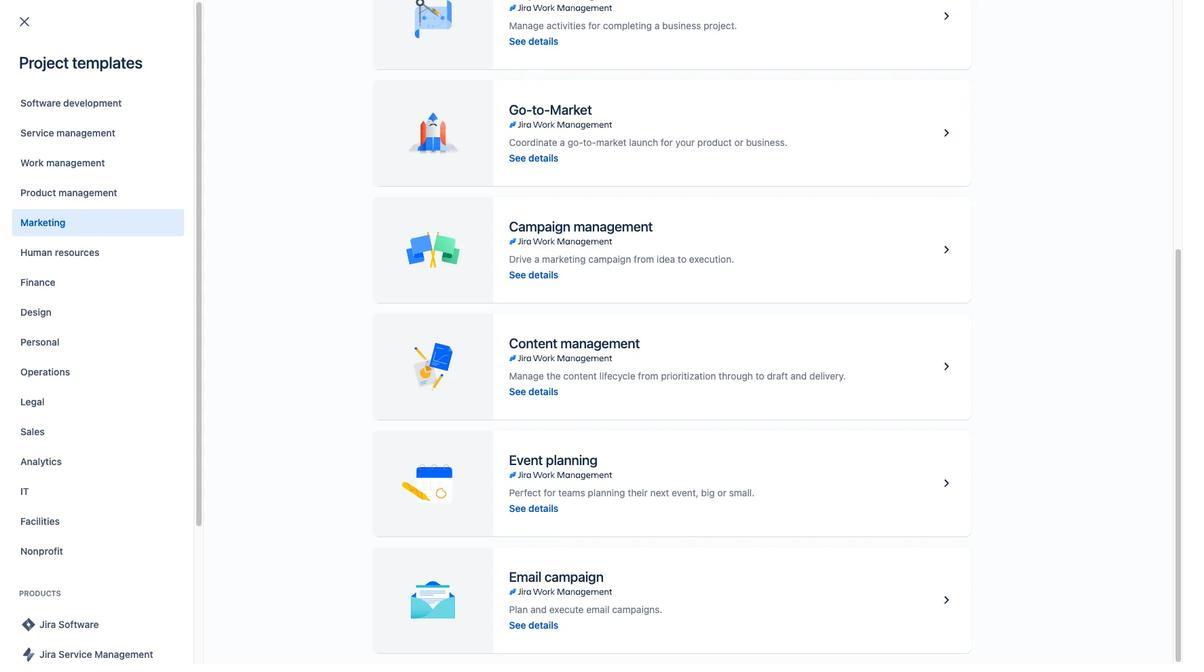 Task type: vqa. For each thing, say whether or not it's contained in the screenshot.
Confluence
no



Task type: describe. For each thing, give the bounding box(es) containing it.
idea
[[657, 253, 675, 265]]

marketing
[[20, 217, 65, 228]]

go-to-market
[[509, 102, 592, 117]]

0 vertical spatial planning
[[546, 452, 598, 468]]

campaign
[[509, 218, 571, 234]]

details for go-
[[529, 152, 559, 163]]

it
[[20, 486, 29, 497]]

next
[[650, 487, 669, 498]]

1 vertical spatial to
[[756, 370, 765, 381]]

email campaign
[[509, 569, 604, 585]]

project.
[[704, 19, 737, 31]]

1 details from the top
[[529, 35, 559, 47]]

completing
[[603, 19, 652, 31]]

human
[[20, 247, 52, 258]]

1 button
[[49, 204, 70, 226]]

1 vertical spatial and
[[531, 604, 547, 615]]

it button
[[12, 478, 184, 505]]

jira software image
[[20, 617, 37, 633]]

managed
[[477, 165, 517, 176]]

1 horizontal spatial project
[[121, 164, 152, 175]]

campaigns.
[[612, 604, 663, 615]]

product management
[[20, 187, 117, 198]]

jira service management
[[39, 649, 153, 660]]

type
[[449, 137, 471, 148]]

details for event
[[529, 502, 559, 514]]

see details for event
[[509, 502, 559, 514]]

execute
[[549, 604, 584, 615]]

jira service management image
[[20, 647, 37, 663]]

launch
[[629, 136, 658, 148]]

1 see details from the top
[[509, 35, 559, 47]]

software development button
[[12, 90, 184, 117]]

software inside software development button
[[20, 97, 61, 109]]

see details button for event
[[509, 502, 559, 515]]

nonprofit button
[[12, 538, 184, 565]]

event planning
[[509, 452, 598, 468]]

go-
[[509, 102, 532, 117]]

next image
[[72, 207, 89, 223]]

products
[[19, 589, 61, 598]]

the
[[547, 370, 561, 381]]

products
[[229, 100, 268, 111]]

content
[[563, 370, 597, 381]]

back to projects image
[[16, 14, 33, 30]]

create banner
[[0, 0, 1183, 38]]

my
[[105, 164, 118, 175]]

jira software
[[39, 619, 99, 630]]

work management button
[[12, 149, 184, 177]]

team-managed software
[[449, 165, 558, 176]]

management for work management
[[46, 157, 105, 168]]

1 vertical spatial to-
[[583, 136, 596, 148]]

1 vertical spatial planning
[[588, 487, 625, 498]]

legal
[[20, 396, 45, 408]]

see details for go-
[[509, 152, 559, 163]]

0 horizontal spatial or
[[718, 487, 727, 498]]

analytics
[[20, 456, 62, 467]]

analytics button
[[12, 448, 184, 476]]

finance
[[20, 276, 55, 288]]

0 horizontal spatial to
[[678, 253, 687, 265]]

small.
[[729, 487, 755, 498]]

finance button
[[12, 269, 184, 296]]

personal
[[20, 336, 59, 348]]

management for content management
[[561, 335, 640, 351]]

name button
[[59, 135, 110, 150]]

templates
[[72, 53, 143, 72]]

human resources
[[20, 247, 99, 258]]

see for campaign management
[[509, 269, 526, 280]]

drive a marketing campaign from idea to execution.
[[509, 253, 734, 265]]

see details for email
[[509, 619, 559, 631]]

event planning image
[[938, 476, 955, 492]]

legal button
[[12, 389, 184, 416]]

personal button
[[12, 329, 184, 356]]

0 horizontal spatial to-
[[532, 102, 550, 117]]

manage the content lifecycle from prioritization through to draft and delivery.
[[509, 370, 846, 381]]

design button
[[12, 299, 184, 326]]

jira software image
[[20, 617, 37, 633]]

all jira products
[[197, 100, 268, 111]]

work management
[[20, 157, 105, 168]]

not my project link
[[65, 163, 302, 179]]

jira service management image
[[20, 647, 37, 663]]

sales
[[20, 426, 45, 437]]

draft
[[767, 370, 788, 381]]

create
[[503, 13, 533, 24]]

lifecycle
[[600, 370, 636, 381]]

activities
[[547, 19, 586, 31]]

product management button
[[12, 179, 184, 207]]

1 horizontal spatial and
[[791, 370, 807, 381]]

business
[[662, 19, 701, 31]]

plan
[[509, 604, 528, 615]]

through
[[719, 370, 753, 381]]

create button
[[495, 8, 541, 30]]

name
[[65, 137, 91, 148]]

jira for jira software
[[39, 619, 56, 630]]

primary element
[[8, 0, 925, 38]]

management for product management
[[59, 187, 117, 198]]

service management
[[20, 127, 115, 139]]

not
[[87, 164, 102, 175]]

see details for content
[[509, 385, 559, 397]]

manage for manage the content lifecycle from prioritization through to draft and delivery.
[[509, 370, 544, 381]]

project management image
[[938, 8, 955, 24]]

lead
[[674, 137, 696, 148]]

1
[[57, 209, 62, 221]]

coordinate a go-to-market launch for your product or business.
[[509, 136, 788, 148]]

see details button for campaign
[[509, 268, 559, 282]]

0 vertical spatial campaign
[[588, 253, 631, 265]]

see details button for email
[[509, 618, 559, 632]]



Task type: locate. For each thing, give the bounding box(es) containing it.
event
[[509, 452, 543, 468]]

jira inside button
[[39, 649, 56, 660]]

drive
[[509, 253, 532, 265]]

operations
[[20, 366, 70, 378]]

1 see details button from the top
[[509, 34, 559, 48]]

from for campaign management
[[634, 253, 654, 265]]

2 details from the top
[[529, 152, 559, 163]]

details down marketing at the top left
[[529, 269, 559, 280]]

2 see details button from the top
[[509, 151, 559, 165]]

management
[[56, 127, 115, 139], [46, 157, 105, 168], [59, 187, 117, 198], [574, 218, 653, 234], [561, 335, 640, 351]]

see details button down the
[[509, 385, 559, 398]]

manage
[[509, 19, 544, 31], [509, 370, 544, 381]]

1 vertical spatial jira
[[39, 619, 56, 630]]

campaign management image
[[938, 242, 955, 258]]

6 see from the top
[[509, 619, 526, 631]]

a right drive
[[534, 253, 540, 265]]

and right plan on the bottom of page
[[531, 604, 547, 615]]

service up work
[[20, 127, 54, 139]]

2 vertical spatial a
[[534, 253, 540, 265]]

6 details from the top
[[529, 619, 559, 631]]

1 horizontal spatial to
[[756, 370, 765, 381]]

from left idea
[[634, 253, 654, 265]]

to left draft
[[756, 370, 765, 381]]

not my project
[[87, 164, 152, 175]]

product
[[20, 187, 56, 198]]

jira right all
[[210, 100, 226, 111]]

see for email campaign
[[509, 619, 526, 631]]

management down development
[[56, 127, 115, 139]]

prioritization
[[661, 370, 716, 381]]

1 horizontal spatial for
[[588, 19, 601, 31]]

6 see details from the top
[[509, 619, 559, 631]]

4 see from the top
[[509, 385, 526, 397]]

see details button for content
[[509, 385, 559, 398]]

management inside work management button
[[46, 157, 105, 168]]

management inside service management button
[[56, 127, 115, 139]]

jira for jira service management
[[39, 649, 56, 660]]

0 vertical spatial to
[[678, 253, 687, 265]]

3 see from the top
[[509, 269, 526, 280]]

1 manage from the top
[[509, 19, 544, 31]]

team-
[[449, 165, 477, 176]]

see down drive
[[509, 269, 526, 280]]

jira
[[210, 100, 226, 111], [39, 619, 56, 630], [39, 649, 56, 660]]

or right product
[[735, 136, 744, 148]]

coordinate
[[509, 136, 557, 148]]

for left 'teams' at the left
[[544, 487, 556, 498]]

3 details from the top
[[529, 269, 559, 280]]

manage activities for completing a business project.
[[509, 19, 737, 31]]

to
[[678, 253, 687, 265], [756, 370, 765, 381]]

0 vertical spatial for
[[588, 19, 601, 31]]

manage for manage activities for completing a business project.
[[509, 19, 544, 31]]

product
[[698, 136, 732, 148]]

market
[[596, 136, 627, 148]]

0 vertical spatial manage
[[509, 19, 544, 31]]

management
[[95, 649, 153, 660]]

see down perfect
[[509, 502, 526, 514]]

jira right jira service management icon
[[39, 649, 56, 660]]

for right the activities
[[588, 19, 601, 31]]

0 vertical spatial from
[[634, 253, 654, 265]]

1 vertical spatial project
[[121, 164, 152, 175]]

star not my project image
[[35, 163, 51, 179]]

planning up 'teams' at the left
[[546, 452, 598, 468]]

and
[[791, 370, 807, 381], [531, 604, 547, 615]]

1 horizontal spatial to-
[[583, 136, 596, 148]]

teams
[[558, 487, 585, 498]]

details down execute
[[529, 619, 559, 631]]

0 vertical spatial to-
[[532, 102, 550, 117]]

marketing
[[542, 253, 586, 265]]

a for campaign management
[[534, 253, 540, 265]]

or right big
[[718, 487, 727, 498]]

software development
[[20, 97, 122, 109]]

from right lifecycle
[[638, 370, 659, 381]]

2 horizontal spatial for
[[661, 136, 673, 148]]

perfect for teams planning their next event, big or small.
[[509, 487, 755, 498]]

software inside jira software "button"
[[58, 619, 99, 630]]

development
[[63, 97, 122, 109]]

planning
[[546, 452, 598, 468], [588, 487, 625, 498]]

1 vertical spatial service
[[58, 649, 92, 660]]

projects
[[27, 56, 85, 75]]

see details button down perfect
[[509, 502, 559, 515]]

campaign up execute
[[545, 569, 604, 585]]

5 see from the top
[[509, 502, 526, 514]]

see details down plan on the bottom of page
[[509, 619, 559, 631]]

see details down create button at top
[[509, 35, 559, 47]]

see details button down plan on the bottom of page
[[509, 618, 559, 632]]

see details down perfect
[[509, 502, 559, 514]]

plan and execute email campaigns.
[[509, 604, 663, 615]]

software up service management
[[20, 97, 61, 109]]

manage left the
[[509, 370, 544, 381]]

facilities
[[20, 516, 60, 527]]

email
[[509, 569, 541, 585]]

see down content
[[509, 385, 526, 397]]

project
[[19, 53, 69, 72], [121, 164, 152, 175]]

email
[[586, 604, 610, 615]]

from for content management
[[638, 370, 659, 381]]

1 horizontal spatial service
[[58, 649, 92, 660]]

1 vertical spatial for
[[661, 136, 673, 148]]

nonprofit
[[20, 545, 63, 557]]

2 horizontal spatial a
[[655, 19, 660, 31]]

business.
[[746, 136, 788, 148]]

work
[[20, 157, 44, 168]]

software
[[20, 97, 61, 109], [58, 619, 99, 630]]

to right idea
[[678, 253, 687, 265]]

market
[[550, 102, 592, 117]]

1 horizontal spatial a
[[560, 136, 565, 148]]

0 horizontal spatial and
[[531, 604, 547, 615]]

a left 'business'
[[655, 19, 660, 31]]

their
[[628, 487, 648, 498]]

management up drive a marketing campaign from idea to execution.
[[574, 218, 653, 234]]

content management
[[509, 335, 640, 351]]

Search field
[[925, 8, 1061, 30]]

0 vertical spatial project
[[19, 53, 69, 72]]

to- down market
[[583, 136, 596, 148]]

see details button for go-
[[509, 151, 559, 165]]

details
[[529, 35, 559, 47], [529, 152, 559, 163], [529, 269, 559, 280], [529, 385, 559, 397], [529, 502, 559, 514], [529, 619, 559, 631]]

management inside product management button
[[59, 187, 117, 198]]

project down back to projects icon
[[19, 53, 69, 72]]

0 vertical spatial or
[[735, 136, 744, 148]]

2 manage from the top
[[509, 370, 544, 381]]

see details
[[509, 35, 559, 47], [509, 152, 559, 163], [509, 269, 559, 280], [509, 385, 559, 397], [509, 502, 559, 514], [509, 619, 559, 631]]

0 vertical spatial and
[[791, 370, 807, 381]]

project templates
[[19, 53, 143, 72]]

0 horizontal spatial a
[[534, 253, 540, 265]]

campaign management
[[509, 218, 653, 234]]

4 see details from the top
[[509, 385, 559, 397]]

lead button
[[669, 135, 712, 150]]

see details button
[[509, 34, 559, 48], [509, 151, 559, 165], [509, 268, 559, 282], [509, 385, 559, 398], [509, 502, 559, 515], [509, 618, 559, 632]]

4 details from the top
[[529, 385, 559, 397]]

and right draft
[[791, 370, 807, 381]]

see details up software
[[509, 152, 559, 163]]

for left "lead"
[[661, 136, 673, 148]]

details for campaign
[[529, 269, 559, 280]]

2 see details from the top
[[509, 152, 559, 163]]

3 see details from the top
[[509, 269, 559, 280]]

0 vertical spatial a
[[655, 19, 660, 31]]

jira software button
[[12, 611, 184, 639]]

0 vertical spatial software
[[20, 97, 61, 109]]

operations button
[[12, 359, 184, 386]]

see for go-to-market
[[509, 152, 526, 163]]

4 see details button from the top
[[509, 385, 559, 398]]

human resources button
[[12, 239, 184, 266]]

facilities button
[[12, 508, 184, 535]]

see up team-managed software at the left top of the page
[[509, 152, 526, 163]]

jira work management image
[[509, 2, 612, 13], [509, 2, 612, 13], [509, 119, 612, 130], [509, 119, 612, 130], [509, 236, 612, 247], [509, 236, 612, 247], [509, 353, 612, 364], [509, 353, 612, 364], [509, 470, 612, 481], [509, 470, 612, 481], [509, 587, 612, 597], [509, 587, 612, 597]]

marketing button
[[12, 209, 184, 236]]

big
[[701, 487, 715, 498]]

email campaign image
[[938, 592, 955, 609]]

3 see details button from the top
[[509, 268, 559, 282]]

details for email
[[529, 619, 559, 631]]

your
[[676, 136, 695, 148]]

see down create button at top
[[509, 35, 526, 47]]

project right my
[[121, 164, 152, 175]]

2 see from the top
[[509, 152, 526, 163]]

1 vertical spatial campaign
[[545, 569, 604, 585]]

1 horizontal spatial or
[[735, 136, 744, 148]]

see details button down drive
[[509, 268, 559, 282]]

details down the activities
[[529, 35, 559, 47]]

0 vertical spatial jira
[[210, 100, 226, 111]]

management down name
[[46, 157, 105, 168]]

details down perfect
[[529, 502, 559, 514]]

sales button
[[12, 418, 184, 446]]

see details for campaign
[[509, 269, 559, 280]]

1 vertical spatial or
[[718, 487, 727, 498]]

go-
[[568, 136, 583, 148]]

1 vertical spatial from
[[638, 370, 659, 381]]

2 vertical spatial jira
[[39, 649, 56, 660]]

jira inside "button"
[[39, 619, 56, 630]]

previous image
[[30, 207, 46, 223]]

jira right jira software image
[[39, 619, 56, 630]]

see for event planning
[[509, 502, 526, 514]]

content management image
[[938, 359, 955, 375]]

see details button down coordinate on the left
[[509, 151, 559, 165]]

software
[[520, 165, 558, 176]]

0 horizontal spatial service
[[20, 127, 54, 139]]

campaign down campaign management
[[588, 253, 631, 265]]

0 horizontal spatial for
[[544, 487, 556, 498]]

see down plan on the bottom of page
[[509, 619, 526, 631]]

management for campaign management
[[574, 218, 653, 234]]

0 vertical spatial service
[[20, 127, 54, 139]]

resources
[[55, 247, 99, 258]]

5 see details from the top
[[509, 502, 559, 514]]

content
[[509, 335, 558, 351]]

0 horizontal spatial project
[[19, 53, 69, 72]]

details for content
[[529, 385, 559, 397]]

1 vertical spatial software
[[58, 619, 99, 630]]

5 details from the top
[[529, 502, 559, 514]]

campaign
[[588, 253, 631, 265], [545, 569, 604, 585]]

see details down drive
[[509, 269, 559, 280]]

for
[[588, 19, 601, 31], [661, 136, 673, 148], [544, 487, 556, 498]]

management for service management
[[56, 127, 115, 139]]

service down jira software
[[58, 649, 92, 660]]

service management button
[[12, 120, 184, 147]]

delivery.
[[810, 370, 846, 381]]

1 see from the top
[[509, 35, 526, 47]]

manage left the activities
[[509, 19, 544, 31]]

jira service management button
[[12, 641, 184, 664]]

2 vertical spatial for
[[544, 487, 556, 498]]

6 see details button from the top
[[509, 618, 559, 632]]

None text field
[[29, 96, 162, 115]]

to- up coordinate on the left
[[532, 102, 550, 117]]

a left go- at the left top of page
[[560, 136, 565, 148]]

planning left their
[[588, 487, 625, 498]]

5 see details button from the top
[[509, 502, 559, 515]]

management up lifecycle
[[561, 335, 640, 351]]

a for go-to-market
[[560, 136, 565, 148]]

software up jira service management button
[[58, 619, 99, 630]]

details down the
[[529, 385, 559, 397]]

management down not at the left
[[59, 187, 117, 198]]

see for content management
[[509, 385, 526, 397]]

details up software
[[529, 152, 559, 163]]

see details button down create button at top
[[509, 34, 559, 48]]

1 vertical spatial manage
[[509, 370, 544, 381]]

see details down the
[[509, 385, 559, 397]]

go to market image
[[938, 125, 955, 141]]

1 vertical spatial a
[[560, 136, 565, 148]]



